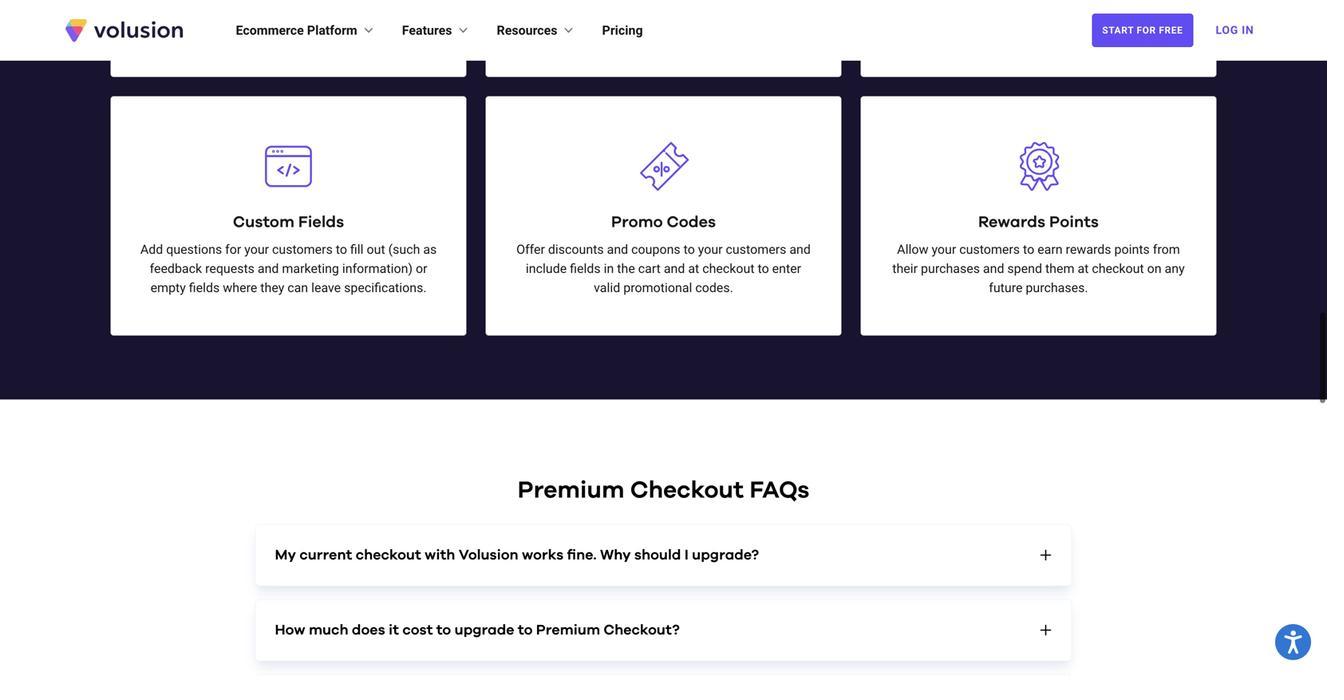 Task type: describe. For each thing, give the bounding box(es) containing it.
empty
[[151, 280, 186, 295]]

with
[[425, 548, 455, 562]]

premium checkout faqs
[[518, 479, 810, 503]]

questions
[[166, 242, 222, 257]]

coupons
[[632, 242, 681, 257]]

checkout inside 'my current checkout with volusion works fine. why should i upgrade?' button
[[356, 548, 421, 562]]

in
[[604, 261, 614, 276]]

my
[[275, 548, 296, 562]]

current
[[300, 548, 352, 562]]

codes.
[[696, 280, 734, 295]]

it
[[389, 623, 399, 637]]

premium inside button
[[536, 623, 600, 637]]

for
[[225, 242, 241, 257]]

points
[[1115, 242, 1150, 257]]

start for free link
[[1092, 14, 1194, 47]]

discounts
[[548, 242, 604, 257]]

ecommerce
[[236, 23, 304, 38]]

spend
[[1008, 261, 1043, 276]]

ecommerce platform
[[236, 23, 358, 38]]

on
[[1148, 261, 1162, 276]]

in
[[1242, 24, 1255, 37]]

log in link
[[1207, 13, 1264, 48]]

codes
[[667, 214, 716, 230]]

from
[[1154, 242, 1181, 257]]

much
[[309, 623, 349, 637]]

(such
[[389, 242, 420, 257]]

how
[[275, 623, 305, 637]]

0 vertical spatial premium
[[518, 479, 625, 503]]

to inside add questions for your customers to fill out (such as feedback requests and marketing information) or empty fields where they can leave specifications.
[[336, 242, 347, 257]]

i
[[685, 548, 689, 562]]

as
[[423, 242, 437, 257]]

any
[[1165, 261, 1185, 276]]

information)
[[342, 261, 413, 276]]

to right cost
[[437, 623, 451, 637]]

does
[[352, 623, 385, 637]]

allow
[[898, 242, 929, 257]]

can
[[288, 280, 308, 295]]

feedback
[[150, 261, 202, 276]]

rewards points
[[979, 214, 1099, 230]]

how much does it cost to upgrade to premium checkout?
[[275, 623, 680, 637]]

cost
[[403, 623, 433, 637]]

log
[[1216, 24, 1239, 37]]

allow your customers to earn rewards points from their purchases and spend them at checkout on any future purchases.
[[893, 242, 1185, 295]]

enter
[[773, 261, 802, 276]]

fields
[[298, 214, 344, 230]]

add
[[140, 242, 163, 257]]

earn
[[1038, 242, 1063, 257]]

their
[[893, 261, 918, 276]]

offer discounts and coupons to your customers and include fields in the cart and at checkout to enter valid promotional codes.
[[517, 242, 811, 295]]

they
[[261, 280, 284, 295]]

free
[[1160, 25, 1184, 36]]

features button
[[402, 21, 471, 40]]

requests
[[205, 261, 255, 276]]

pricing
[[602, 23, 643, 38]]

at inside offer discounts and coupons to your customers and include fields in the cart and at checkout to enter valid promotional codes.
[[689, 261, 700, 276]]

cart
[[639, 261, 661, 276]]

platform
[[307, 23, 358, 38]]

promo codes
[[611, 214, 716, 230]]

fill
[[350, 242, 364, 257]]

customers inside the allow your customers to earn rewards points from their purchases and spend them at checkout on any future purchases.
[[960, 242, 1020, 257]]

and right cart on the top
[[664, 261, 685, 276]]

your inside add questions for your customers to fill out (such as feedback requests and marketing information) or empty fields where they can leave specifications.
[[245, 242, 269, 257]]

and up the the
[[607, 242, 629, 257]]

specifications.
[[344, 280, 427, 295]]

points
[[1050, 214, 1099, 230]]

to left enter
[[758, 261, 769, 276]]

why
[[600, 548, 631, 562]]

checkout?
[[604, 623, 680, 637]]

or
[[416, 261, 428, 276]]

pricing link
[[602, 21, 643, 40]]

start for free
[[1103, 25, 1184, 36]]

should
[[635, 548, 681, 562]]



Task type: vqa. For each thing, say whether or not it's contained in the screenshot.
START FOR FREE
yes



Task type: locate. For each thing, give the bounding box(es) containing it.
2 your from the left
[[698, 242, 723, 257]]

ecommerce platform button
[[236, 21, 377, 40]]

premium up fine. on the left bottom of page
[[518, 479, 625, 503]]

1 vertical spatial premium
[[536, 623, 600, 637]]

promo
[[611, 214, 663, 230]]

your inside the allow your customers to earn rewards points from their purchases and spend them at checkout on any future purchases.
[[932, 242, 957, 257]]

features
[[402, 23, 452, 38]]

2 horizontal spatial your
[[932, 242, 957, 257]]

works
[[522, 548, 564, 562]]

to up spend
[[1024, 242, 1035, 257]]

2 horizontal spatial checkout
[[1093, 261, 1145, 276]]

and
[[607, 242, 629, 257], [790, 242, 811, 257], [258, 261, 279, 276], [664, 261, 685, 276], [984, 261, 1005, 276]]

checkout
[[631, 479, 744, 503]]

3 your from the left
[[932, 242, 957, 257]]

checkout down points
[[1093, 261, 1145, 276]]

1 customers from the left
[[272, 242, 333, 257]]

my current checkout with volusion works fine. why should i upgrade? button
[[256, 525, 1072, 586]]

valid
[[594, 280, 621, 295]]

1 vertical spatial fields
[[189, 280, 220, 295]]

1 horizontal spatial your
[[698, 242, 723, 257]]

rewards
[[1066, 242, 1112, 257]]

3 customers from the left
[[960, 242, 1020, 257]]

start
[[1103, 25, 1134, 36]]

1 at from the left
[[689, 261, 700, 276]]

faqs
[[750, 479, 810, 503]]

promotional
[[624, 280, 693, 295]]

at up codes.
[[689, 261, 700, 276]]

customers inside offer discounts and coupons to your customers and include fields in the cart and at checkout to enter valid promotional codes.
[[726, 242, 787, 257]]

where
[[223, 280, 257, 295]]

your inside offer discounts and coupons to your customers and include fields in the cart and at checkout to enter valid promotional codes.
[[698, 242, 723, 257]]

open accessibe: accessibility options, statement and help image
[[1285, 631, 1303, 654]]

upgrade?
[[692, 548, 759, 562]]

1 horizontal spatial fields
[[570, 261, 601, 276]]

offer
[[517, 242, 545, 257]]

at
[[689, 261, 700, 276], [1078, 261, 1089, 276]]

your
[[245, 242, 269, 257], [698, 242, 723, 257], [932, 242, 957, 257]]

custom fields
[[233, 214, 344, 230]]

1 your from the left
[[245, 242, 269, 257]]

2 customers from the left
[[726, 242, 787, 257]]

0 horizontal spatial checkout
[[356, 548, 421, 562]]

premium left checkout? at bottom
[[536, 623, 600, 637]]

2 horizontal spatial customers
[[960, 242, 1020, 257]]

marketing
[[282, 261, 339, 276]]

include
[[526, 261, 567, 276]]

checkout left the with
[[356, 548, 421, 562]]

and inside the allow your customers to earn rewards points from their purchases and spend them at checkout on any future purchases.
[[984, 261, 1005, 276]]

fields down discounts
[[570, 261, 601, 276]]

purchases.
[[1026, 280, 1089, 295]]

leave
[[311, 280, 341, 295]]

1 horizontal spatial at
[[1078, 261, 1089, 276]]

and up future
[[984, 261, 1005, 276]]

add questions for your customers to fill out (such as feedback requests and marketing information) or empty fields where they can leave specifications.
[[140, 242, 437, 295]]

fields down requests
[[189, 280, 220, 295]]

log in
[[1216, 24, 1255, 37]]

to inside the allow your customers to earn rewards points from their purchases and spend them at checkout on any future purchases.
[[1024, 242, 1035, 257]]

to down codes
[[684, 242, 695, 257]]

customers inside add questions for your customers to fill out (such as feedback requests and marketing information) or empty fields where they can leave specifications.
[[272, 242, 333, 257]]

resources button
[[497, 21, 577, 40]]

0 horizontal spatial at
[[689, 261, 700, 276]]

them
[[1046, 261, 1075, 276]]

fields inside offer discounts and coupons to your customers and include fields in the cart and at checkout to enter valid promotional codes.
[[570, 261, 601, 276]]

upgrade
[[455, 623, 515, 637]]

to
[[336, 242, 347, 257], [684, 242, 695, 257], [1024, 242, 1035, 257], [758, 261, 769, 276], [437, 623, 451, 637], [518, 623, 533, 637]]

customers
[[272, 242, 333, 257], [726, 242, 787, 257], [960, 242, 1020, 257]]

future
[[989, 280, 1023, 295]]

custom
[[233, 214, 295, 230]]

your up purchases
[[932, 242, 957, 257]]

and inside add questions for your customers to fill out (such as feedback requests and marketing information) or empty fields where they can leave specifications.
[[258, 261, 279, 276]]

your right the for
[[245, 242, 269, 257]]

fine.
[[567, 548, 597, 562]]

0 horizontal spatial your
[[245, 242, 269, 257]]

purchases
[[921, 261, 980, 276]]

my current checkout with volusion works fine. why should i upgrade?
[[275, 548, 759, 562]]

to left fill
[[336, 242, 347, 257]]

premium
[[518, 479, 625, 503], [536, 623, 600, 637]]

customers up marketing
[[272, 242, 333, 257]]

checkout
[[703, 261, 755, 276], [1093, 261, 1145, 276], [356, 548, 421, 562]]

customers up enter
[[726, 242, 787, 257]]

1 horizontal spatial checkout
[[703, 261, 755, 276]]

at inside the allow your customers to earn rewards points from their purchases and spend them at checkout on any future purchases.
[[1078, 261, 1089, 276]]

0 horizontal spatial customers
[[272, 242, 333, 257]]

volusion
[[459, 548, 519, 562]]

0 horizontal spatial fields
[[189, 280, 220, 295]]

customers down rewards
[[960, 242, 1020, 257]]

out
[[367, 242, 385, 257]]

resources
[[497, 23, 558, 38]]

your down codes
[[698, 242, 723, 257]]

fields
[[570, 261, 601, 276], [189, 280, 220, 295]]

2 at from the left
[[1078, 261, 1089, 276]]

how much does it cost to upgrade to premium checkout? button
[[256, 600, 1072, 661]]

checkout inside offer discounts and coupons to your customers and include fields in the cart and at checkout to enter valid promotional codes.
[[703, 261, 755, 276]]

the
[[617, 261, 635, 276]]

for
[[1137, 25, 1157, 36]]

checkout up codes.
[[703, 261, 755, 276]]

and up they
[[258, 261, 279, 276]]

and up enter
[[790, 242, 811, 257]]

rewards
[[979, 214, 1046, 230]]

fields inside add questions for your customers to fill out (such as feedback requests and marketing information) or empty fields where they can leave specifications.
[[189, 280, 220, 295]]

checkout inside the allow your customers to earn rewards points from their purchases and spend them at checkout on any future purchases.
[[1093, 261, 1145, 276]]

0 vertical spatial fields
[[570, 261, 601, 276]]

to right upgrade
[[518, 623, 533, 637]]

1 horizontal spatial customers
[[726, 242, 787, 257]]

at down rewards
[[1078, 261, 1089, 276]]



